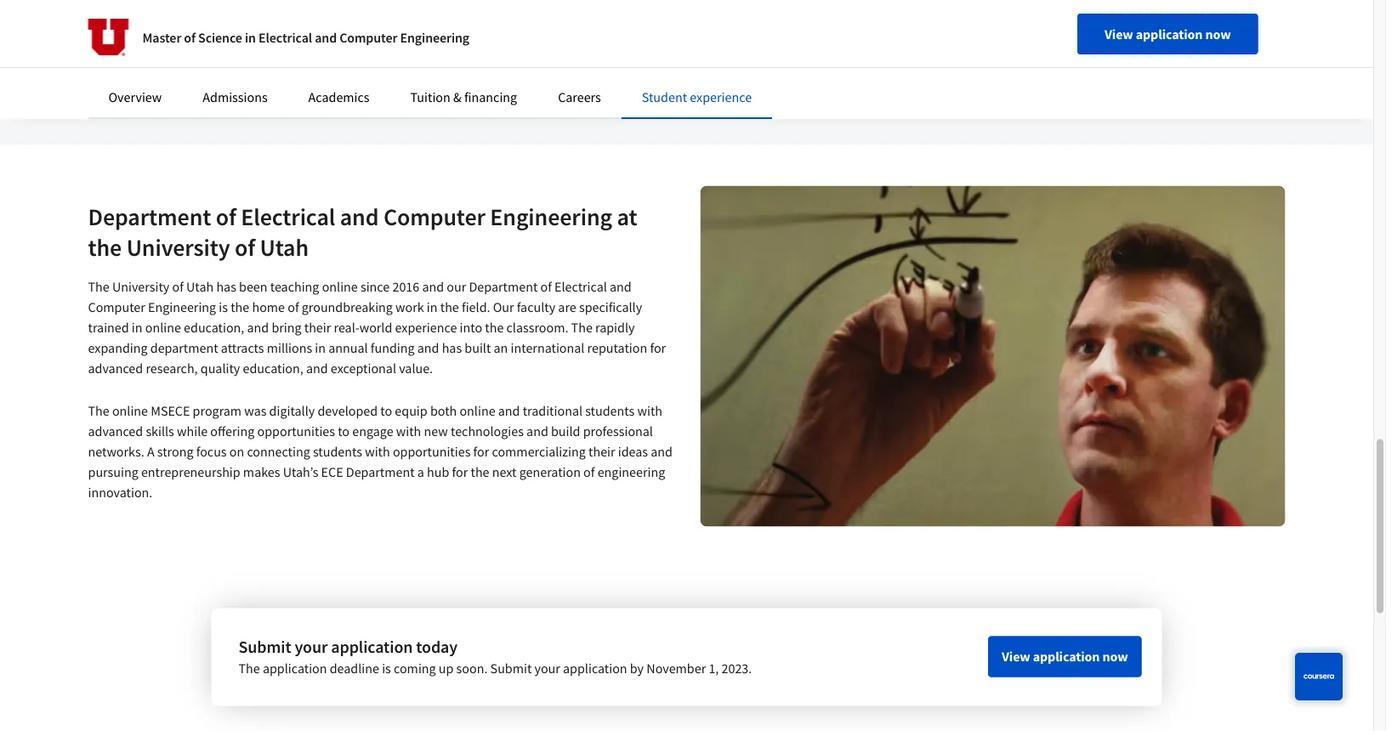 Task type: locate. For each thing, give the bounding box(es) containing it.
is
[[219, 299, 228, 316], [382, 661, 391, 678]]

engineering
[[400, 29, 470, 46], [490, 202, 612, 232], [148, 299, 216, 316]]

1 vertical spatial department
[[469, 278, 538, 295]]

utah up 'teaching'
[[260, 233, 309, 263]]

admissions link
[[203, 88, 268, 105]]

view application now button for the application deadline is coming up soon. submit your application by november 1, 2023.
[[988, 637, 1142, 678]]

0 horizontal spatial their
[[304, 319, 331, 336]]

1 advanced from the top
[[88, 360, 143, 377]]

advanced
[[88, 360, 143, 377], [88, 423, 143, 440]]

2 vertical spatial electrical
[[555, 278, 607, 295]]

0 horizontal spatial now
[[1103, 649, 1128, 666]]

1 vertical spatial view application now
[[1002, 649, 1128, 666]]

0 horizontal spatial department
[[88, 202, 211, 232]]

1 horizontal spatial department
[[346, 464, 415, 481]]

skills
[[146, 423, 174, 440]]

utah inside department of electrical and computer engineering at the university of utah
[[260, 233, 309, 263]]

to down developed
[[338, 423, 350, 440]]

1 horizontal spatial utah
[[260, 233, 309, 263]]

0 horizontal spatial engineering
[[148, 299, 216, 316]]

now for the application deadline is coming up soon. submit your application by november 1, 2023.
[[1103, 649, 1128, 666]]

students up professional
[[585, 403, 635, 420]]

careers
[[558, 88, 601, 105]]

focus
[[196, 443, 227, 460]]

1 horizontal spatial now
[[1206, 26, 1231, 43]]

engineering left at
[[490, 202, 612, 232]]

1 vertical spatial to
[[338, 423, 350, 440]]

for
[[650, 340, 666, 357], [473, 443, 489, 460], [452, 464, 468, 481]]

with up professional
[[637, 403, 663, 420]]

tuition & financing link
[[410, 88, 517, 105]]

electrical up 'teaching'
[[241, 202, 335, 232]]

0 vertical spatial now
[[1206, 26, 1231, 43]]

2 horizontal spatial department
[[469, 278, 538, 295]]

department
[[88, 202, 211, 232], [469, 278, 538, 295], [346, 464, 415, 481]]

0 vertical spatial for
[[650, 340, 666, 357]]

0 vertical spatial submit
[[239, 637, 291, 658]]

specifically
[[579, 299, 642, 316]]

experience down work
[[395, 319, 457, 336]]

rapidly
[[595, 319, 635, 336]]

the university of utah has been teaching online since 2016 and our department of electrical and computer engineering is the home of groundbreaking work in the field. our faculty are specifically trained in online education, and bring their real-world experience into the classroom. the rapidly expanding department attracts millions in annual funding and has built an international reputation for advanced research, quality education, and exceptional value.
[[88, 278, 666, 377]]

engineering up tuition
[[400, 29, 470, 46]]

1 horizontal spatial is
[[382, 661, 391, 678]]

was
[[244, 403, 267, 420]]

0 horizontal spatial for
[[452, 464, 468, 481]]

research,
[[146, 360, 198, 377]]

hub
[[427, 464, 449, 481]]

tuition & financing
[[410, 88, 517, 105]]

0 vertical spatial your
[[295, 637, 328, 658]]

0 vertical spatial view application now
[[1105, 26, 1231, 43]]

2 horizontal spatial engineering
[[490, 202, 612, 232]]

advanced down expanding
[[88, 360, 143, 377]]

has left the built
[[442, 340, 462, 357]]

2 vertical spatial engineering
[[148, 299, 216, 316]]

computer inside the university of utah has been teaching online since 2016 and our department of electrical and computer engineering is the home of groundbreaking work in the field. our faculty are specifically trained in online education, and bring their real-world experience into the classroom. the rapidly expanding department attracts millions in annual funding and has built an international reputation for advanced research, quality education, and exceptional value.
[[88, 299, 145, 316]]

1 vertical spatial view application now button
[[988, 637, 1142, 678]]

digitally
[[269, 403, 315, 420]]

0 horizontal spatial to
[[338, 423, 350, 440]]

opportunities
[[257, 423, 335, 440], [393, 443, 471, 460]]

build
[[551, 423, 580, 440]]

0 horizontal spatial experience
[[395, 319, 457, 336]]

up
[[439, 661, 454, 678]]

experience
[[690, 88, 752, 105], [395, 319, 457, 336]]

opportunities down digitally
[[257, 423, 335, 440]]

0 horizontal spatial opportunities
[[257, 423, 335, 440]]

overview link
[[108, 88, 162, 105]]

application
[[1136, 26, 1203, 43], [331, 637, 413, 658], [1033, 649, 1100, 666], [263, 661, 327, 678], [563, 661, 627, 678]]

1 vertical spatial their
[[589, 443, 615, 460]]

1 horizontal spatial their
[[589, 443, 615, 460]]

0 vertical spatial is
[[219, 299, 228, 316]]

professor
[[243, 38, 290, 53]]

today
[[416, 637, 458, 658]]

1 vertical spatial opportunities
[[393, 443, 471, 460]]

0 horizontal spatial your
[[295, 637, 328, 658]]

0 vertical spatial opportunities
[[257, 423, 335, 440]]

pursuing
[[88, 464, 138, 481]]

0 vertical spatial department
[[88, 202, 211, 232]]

both
[[430, 403, 457, 420]]

1 vertical spatial for
[[473, 443, 489, 460]]

0 horizontal spatial view
[[1002, 649, 1030, 666]]

2 vertical spatial with
[[365, 443, 390, 460]]

and inside department of electrical and computer engineering at the university of utah
[[340, 202, 379, 232]]

in right the science
[[245, 29, 256, 46]]

next
[[492, 464, 517, 481]]

millions
[[267, 340, 312, 357]]

2 horizontal spatial with
[[637, 403, 663, 420]]

view application now
[[1105, 26, 1231, 43], [1002, 649, 1128, 666]]

assistant
[[196, 38, 241, 53]]

view
[[1105, 26, 1133, 43], [1002, 649, 1030, 666]]

view application now button for master of science in electrical and computer engineering
[[1078, 14, 1258, 54]]

the inside the online msece program was digitally developed to equip both online and traditional students with advanced skills while offering opportunities to engage with new technologies and build professional networks. a strong focus on connecting students with opportunities for commercializing their ideas and pursuing entrepreneurship makes utah's ece department a hub for the next generation of engineering innovation.
[[88, 403, 109, 420]]

1 vertical spatial electrical
[[241, 202, 335, 232]]

1 vertical spatial your
[[535, 661, 560, 678]]

engineering inside the university of utah has been teaching online since 2016 and our department of electrical and computer engineering is the home of groundbreaking work in the field. our faculty are specifically trained in online education, and bring their real-world experience into the classroom. the rapidly expanding department attracts millions in annual funding and has built an international reputation for advanced research, quality education, and exceptional value.
[[148, 299, 216, 316]]

2 advanced from the top
[[88, 423, 143, 440]]

0 horizontal spatial with
[[365, 443, 390, 460]]

for down technologies
[[473, 443, 489, 460]]

1 vertical spatial advanced
[[88, 423, 143, 440]]

with down engage in the bottom of the page
[[365, 443, 390, 460]]

and right "ideas" at the left of page
[[651, 443, 673, 460]]

1 horizontal spatial to
[[380, 403, 392, 420]]

their left real-
[[304, 319, 331, 336]]

1 horizontal spatial with
[[396, 423, 421, 440]]

their down professional
[[589, 443, 615, 460]]

1 vertical spatial engineering
[[490, 202, 612, 232]]

2023.
[[722, 661, 752, 678]]

the inside the online msece program was digitally developed to equip both online and traditional students with advanced skills while offering opportunities to engage with new technologies and build professional networks. a strong focus on connecting students with opportunities for commercializing their ideas and pursuing entrepreneurship makes utah's ece department a hub for the next generation of engineering innovation.
[[471, 464, 489, 481]]

computer up academics
[[340, 29, 398, 46]]

0 vertical spatial view application now button
[[1078, 14, 1258, 54]]

the left next
[[471, 464, 489, 481]]

0 horizontal spatial is
[[219, 299, 228, 316]]

and up since
[[340, 202, 379, 232]]

experience right student on the left top
[[690, 88, 752, 105]]

students up ece
[[313, 443, 362, 460]]

1 horizontal spatial view
[[1105, 26, 1133, 43]]

computer up trained
[[88, 299, 145, 316]]

electrical right the science
[[259, 29, 312, 46]]

attracts
[[221, 340, 264, 357]]

for right hub
[[452, 464, 468, 481]]

1 vertical spatial is
[[382, 661, 391, 678]]

at
[[617, 202, 637, 232]]

electrical up are on the top
[[555, 278, 607, 295]]

1 vertical spatial now
[[1103, 649, 1128, 666]]

view for master of science in electrical and computer engineering
[[1105, 26, 1133, 43]]

engineering up "department"
[[148, 299, 216, 316]]

engineering inside department of electrical and computer engineering at the university of utah
[[490, 202, 612, 232]]

for right the reputation
[[650, 340, 666, 357]]

has left been
[[216, 278, 236, 295]]

to up engage in the bottom of the page
[[380, 403, 392, 420]]

is inside submit your application today the application deadline is coming up soon. submit your application by november 1, 2023.
[[382, 661, 391, 678]]

in
[[245, 29, 256, 46], [427, 299, 438, 316], [132, 319, 142, 336], [315, 340, 326, 357]]

utah
[[260, 233, 309, 263], [186, 278, 214, 295]]

submit your application today the application deadline is coming up soon. submit your application by november 1, 2023.
[[239, 637, 752, 678]]

0 vertical spatial view
[[1105, 26, 1133, 43]]

entrepreneurship
[[141, 464, 240, 481]]

1 horizontal spatial has
[[442, 340, 462, 357]]

2 vertical spatial department
[[346, 464, 415, 481]]

strong
[[157, 443, 193, 460]]

0 vertical spatial their
[[304, 319, 331, 336]]

the up trained
[[88, 233, 122, 263]]

1 vertical spatial university
[[112, 278, 169, 295]]

1 horizontal spatial engineering
[[400, 29, 470, 46]]

generation
[[519, 464, 581, 481]]

computer
[[340, 29, 398, 46], [383, 202, 486, 232], [88, 299, 145, 316]]

0 vertical spatial utah
[[260, 233, 309, 263]]

university
[[126, 233, 230, 263], [112, 278, 169, 295]]

0 horizontal spatial utah
[[186, 278, 214, 295]]

1 vertical spatial with
[[396, 423, 421, 440]]

and right the 'professor'
[[315, 29, 337, 46]]

university of utah logo image
[[88, 19, 129, 56]]

bring
[[272, 319, 302, 336]]

advanced up networks.
[[88, 423, 143, 440]]

the up an
[[485, 319, 504, 336]]

1 horizontal spatial experience
[[690, 88, 752, 105]]

online up groundbreaking
[[322, 278, 358, 295]]

in left annual
[[315, 340, 326, 357]]

commercializing
[[492, 443, 586, 460]]

classroom.
[[507, 319, 568, 336]]

their
[[304, 319, 331, 336], [589, 443, 615, 460]]

the
[[88, 233, 122, 263], [231, 299, 249, 316], [440, 299, 459, 316], [485, 319, 504, 336], [471, 464, 489, 481]]

university inside department of electrical and computer engineering at the university of utah
[[126, 233, 230, 263]]

home
[[252, 299, 285, 316]]

are
[[558, 299, 576, 316]]

the down been
[[231, 299, 249, 316]]

1 vertical spatial computer
[[383, 202, 486, 232]]

1 vertical spatial view
[[1002, 649, 1030, 666]]

trained
[[88, 319, 129, 336]]

now
[[1206, 26, 1231, 43], [1103, 649, 1128, 666]]

0 vertical spatial advanced
[[88, 360, 143, 377]]

is left coming
[[382, 661, 391, 678]]

the down our
[[440, 299, 459, 316]]

november
[[647, 661, 706, 678]]

2 horizontal spatial for
[[650, 340, 666, 357]]

0 horizontal spatial has
[[216, 278, 236, 295]]

students
[[585, 403, 635, 420], [313, 443, 362, 460]]

is up attracts
[[219, 299, 228, 316]]

master of science in electrical and computer engineering
[[142, 29, 470, 46]]

2 vertical spatial computer
[[88, 299, 145, 316]]

view application now for master of science in electrical and computer engineering
[[1105, 26, 1231, 43]]

electrical
[[259, 29, 312, 46], [241, 202, 335, 232], [555, 278, 607, 295]]

our
[[493, 299, 514, 316]]

view application now button
[[1078, 14, 1258, 54], [988, 637, 1142, 678]]

work
[[396, 299, 424, 316]]

1 vertical spatial utah
[[186, 278, 214, 295]]

groundbreaking
[[302, 299, 393, 316]]

computer inside department of electrical and computer engineering at the university of utah
[[383, 202, 486, 232]]

to
[[380, 403, 392, 420], [338, 423, 350, 440]]

1 vertical spatial submit
[[490, 661, 532, 678]]

with down equip
[[396, 423, 421, 440]]

1 horizontal spatial opportunities
[[393, 443, 471, 460]]

opportunities down new
[[393, 443, 471, 460]]

on
[[229, 443, 244, 460]]

0 vertical spatial university
[[126, 233, 230, 263]]

computer up our
[[383, 202, 486, 232]]

1 horizontal spatial submit
[[490, 661, 532, 678]]

utah left been
[[186, 278, 214, 295]]

education, down millions
[[243, 360, 303, 377]]

0 vertical spatial students
[[585, 403, 635, 420]]

has
[[216, 278, 236, 295], [442, 340, 462, 357]]

since
[[361, 278, 390, 295]]

expanding
[[88, 340, 148, 357]]

1 vertical spatial experience
[[395, 319, 457, 336]]

1 vertical spatial has
[[442, 340, 462, 357]]

department inside department of electrical and computer engineering at the university of utah
[[88, 202, 211, 232]]

exceptional
[[331, 360, 396, 377]]

of inside the online msece program was digitally developed to equip both online and traditional students with advanced skills while offering opportunities to engage with new technologies and build professional networks. a strong focus on connecting students with opportunities for commercializing their ideas and pursuing entrepreneurship makes utah's ece department a hub for the next generation of engineering innovation.
[[584, 464, 595, 481]]

1 vertical spatial students
[[313, 443, 362, 460]]

0 vertical spatial experience
[[690, 88, 752, 105]]

0 vertical spatial with
[[637, 403, 663, 420]]

education, up attracts
[[184, 319, 244, 336]]



Task type: vqa. For each thing, say whether or not it's contained in the screenshot.
facebook icon
no



Task type: describe. For each thing, give the bounding box(es) containing it.
and down the "home"
[[247, 319, 269, 336]]

overview
[[108, 88, 162, 105]]

online up "department"
[[145, 319, 181, 336]]

student experience link
[[642, 88, 752, 105]]

while
[[177, 423, 208, 440]]

&
[[453, 88, 462, 105]]

by
[[630, 661, 644, 678]]

deadline
[[330, 661, 379, 678]]

student
[[642, 88, 687, 105]]

reputation
[[587, 340, 647, 357]]

department inside the online msece program was digitally developed to equip both online and traditional students with advanced skills while offering opportunities to engage with new technologies and build professional networks. a strong focus on connecting students with opportunities for commercializing their ideas and pursuing entrepreneurship makes utah's ece department a hub for the next generation of engineering innovation.
[[346, 464, 415, 481]]

careers link
[[558, 88, 601, 105]]

online up skills
[[112, 403, 148, 420]]

a
[[417, 464, 424, 481]]

and up commercializing at the left bottom
[[527, 423, 548, 440]]

real-
[[334, 319, 360, 336]]

networks.
[[88, 443, 144, 460]]

1,
[[709, 661, 719, 678]]

1 horizontal spatial for
[[473, 443, 489, 460]]

0 vertical spatial engineering
[[400, 29, 470, 46]]

utah inside the university of utah has been teaching online since 2016 and our department of electrical and computer engineering is the home of groundbreaking work in the field. our faculty are specifically trained in online education, and bring their real-world experience into the classroom. the rapidly expanding department attracts millions in annual funding and has built an international reputation for advanced research, quality education, and exceptional value.
[[186, 278, 214, 295]]

equip
[[395, 403, 428, 420]]

is inside the university of utah has been teaching online since 2016 and our department of electrical and computer engineering is the home of groundbreaking work in the field. our faculty are specifically trained in online education, and bring their real-world experience into the classroom. the rapidly expanding department attracts millions in annual funding and has built an international reputation for advanced research, quality education, and exceptional value.
[[219, 299, 228, 316]]

the online msece program was digitally developed to equip both online and traditional students with advanced skills while offering opportunities to engage with new technologies and build professional networks. a strong focus on connecting students with opportunities for commercializing their ideas and pursuing entrepreneurship makes utah's ece department a hub for the next generation of engineering innovation.
[[88, 403, 673, 501]]

advanced inside the university of utah has been teaching online since 2016 and our department of electrical and computer engineering is the home of groundbreaking work in the field. our faculty are specifically trained in online education, and bring their real-world experience into the classroom. the rapidly expanding department attracts millions in annual funding and has built an international reputation for advanced research, quality education, and exceptional value.
[[88, 360, 143, 377]]

and up value. on the left of page
[[417, 340, 439, 357]]

ece
[[321, 464, 343, 481]]

the inside submit your application today the application deadline is coming up soon. submit your application by november 1, 2023.
[[239, 661, 260, 678]]

and up specifically
[[610, 278, 632, 295]]

been
[[239, 278, 268, 295]]

the inside department of electrical and computer engineering at the university of utah
[[88, 233, 122, 263]]

their inside the online msece program was digitally developed to equip both online and traditional students with advanced skills while offering opportunities to engage with new technologies and build professional networks. a strong focus on connecting students with opportunities for commercializing their ideas and pursuing entrepreneurship makes utah's ece department a hub for the next generation of engineering innovation.
[[589, 443, 615, 460]]

electrical inside the university of utah has been teaching online since 2016 and our department of electrical and computer engineering is the home of groundbreaking work in the field. our faculty are specifically trained in online education, and bring their real-world experience into the classroom. the rapidly expanding department attracts millions in annual funding and has built an international reputation for advanced research, quality education, and exceptional value.
[[555, 278, 607, 295]]

teaching
[[270, 278, 319, 295]]

0 vertical spatial to
[[380, 403, 392, 420]]

an
[[494, 340, 508, 357]]

2016
[[392, 278, 420, 295]]

field.
[[462, 299, 490, 316]]

department inside the university of utah has been teaching online since 2016 and our department of electrical and computer engineering is the home of groundbreaking work in the field. our faculty are specifically trained in online education, and bring their real-world experience into the classroom. the rapidly expanding department attracts millions in annual funding and has built an international reputation for advanced research, quality education, and exceptional value.
[[469, 278, 538, 295]]

makes
[[243, 464, 280, 481]]

built
[[465, 340, 491, 357]]

0 horizontal spatial students
[[313, 443, 362, 460]]

in right work
[[427, 299, 438, 316]]

program
[[193, 403, 242, 420]]

faculty
[[517, 299, 556, 316]]

innovation.
[[88, 484, 152, 501]]

technologies
[[451, 423, 524, 440]]

annual
[[328, 340, 368, 357]]

advanced inside the online msece program was digitally developed to equip both online and traditional students with advanced skills while offering opportunities to engage with new technologies and build professional networks. a strong focus on connecting students with opportunities for commercializing their ideas and pursuing entrepreneurship makes utah's ece department a hub for the next generation of engineering innovation.
[[88, 423, 143, 440]]

offering
[[210, 423, 255, 440]]

into
[[460, 319, 482, 336]]

1 horizontal spatial students
[[585, 403, 635, 420]]

ideas
[[618, 443, 648, 460]]

electrical inside department of electrical and computer engineering at the university of utah
[[241, 202, 335, 232]]

0 vertical spatial computer
[[340, 29, 398, 46]]

a
[[147, 443, 154, 460]]

in up expanding
[[132, 319, 142, 336]]

neda nategh image
[[88, 10, 182, 104]]

their inside the university of utah has been teaching online since 2016 and our department of electrical and computer engineering is the home of groundbreaking work in the field. our faculty are specifically trained in online education, and bring their real-world experience into the classroom. the rapidly expanding department attracts millions in annual funding and has built an international reputation for advanced research, quality education, and exceptional value.
[[304, 319, 331, 336]]

experience inside the university of utah has been teaching online since 2016 and our department of electrical and computer engineering is the home of groundbreaking work in the field. our faculty are specifically trained in online education, and bring their real-world experience into the classroom. the rapidly expanding department attracts millions in annual funding and has built an international reputation for advanced research, quality education, and exceptional value.
[[395, 319, 457, 336]]

coming
[[394, 661, 436, 678]]

2 vertical spatial for
[[452, 464, 468, 481]]

developed
[[318, 403, 378, 420]]

international
[[511, 340, 585, 357]]

connecting
[[247, 443, 310, 460]]

funding
[[371, 340, 415, 357]]

view application now for the application deadline is coming up soon. submit your application by november 1, 2023.
[[1002, 649, 1128, 666]]

our
[[447, 278, 466, 295]]

tuition
[[410, 88, 451, 105]]

academics link
[[308, 88, 370, 105]]

0 vertical spatial has
[[216, 278, 236, 295]]

quality
[[201, 360, 240, 377]]

1 horizontal spatial your
[[535, 661, 560, 678]]

now for master of science in electrical and computer engineering
[[1206, 26, 1231, 43]]

financing
[[464, 88, 517, 105]]

department of electrical and computer engineering at the university of utah
[[88, 202, 637, 263]]

1 vertical spatial education,
[[243, 360, 303, 377]]

department
[[150, 340, 218, 357]]

university inside the university of utah has been teaching online since 2016 and our department of electrical and computer engineering is the home of groundbreaking work in the field. our faculty are specifically trained in online education, and bring their real-world experience into the classroom. the rapidly expanding department attracts millions in annual funding and has built an international reputation for advanced research, quality education, and exceptional value.
[[112, 278, 169, 295]]

and left our
[[422, 278, 444, 295]]

0 vertical spatial electrical
[[259, 29, 312, 46]]

0 vertical spatial education,
[[184, 319, 244, 336]]

engage
[[352, 423, 393, 440]]

online up technologies
[[460, 403, 495, 420]]

world
[[360, 319, 392, 336]]

new
[[424, 423, 448, 440]]

master
[[142, 29, 181, 46]]

for inside the university of utah has been teaching online since 2016 and our department of electrical and computer engineering is the home of groundbreaking work in the field. our faculty are specifically trained in online education, and bring their real-world experience into the classroom. the rapidly expanding department attracts millions in annual funding and has built an international reputation for advanced research, quality education, and exceptional value.
[[650, 340, 666, 357]]

view for the application deadline is coming up soon. submit your application by november 1, 2023.
[[1002, 649, 1030, 666]]

professional
[[583, 423, 653, 440]]

engineering
[[598, 464, 665, 481]]

value.
[[399, 360, 433, 377]]

admissions
[[203, 88, 268, 105]]

and down millions
[[306, 360, 328, 377]]

0 horizontal spatial submit
[[239, 637, 291, 658]]

student experience
[[642, 88, 752, 105]]

utah's
[[283, 464, 318, 481]]

and up technologies
[[498, 403, 520, 420]]

soon.
[[456, 661, 488, 678]]

science
[[198, 29, 242, 46]]

msece
[[151, 403, 190, 420]]

traditional
[[523, 403, 583, 420]]



